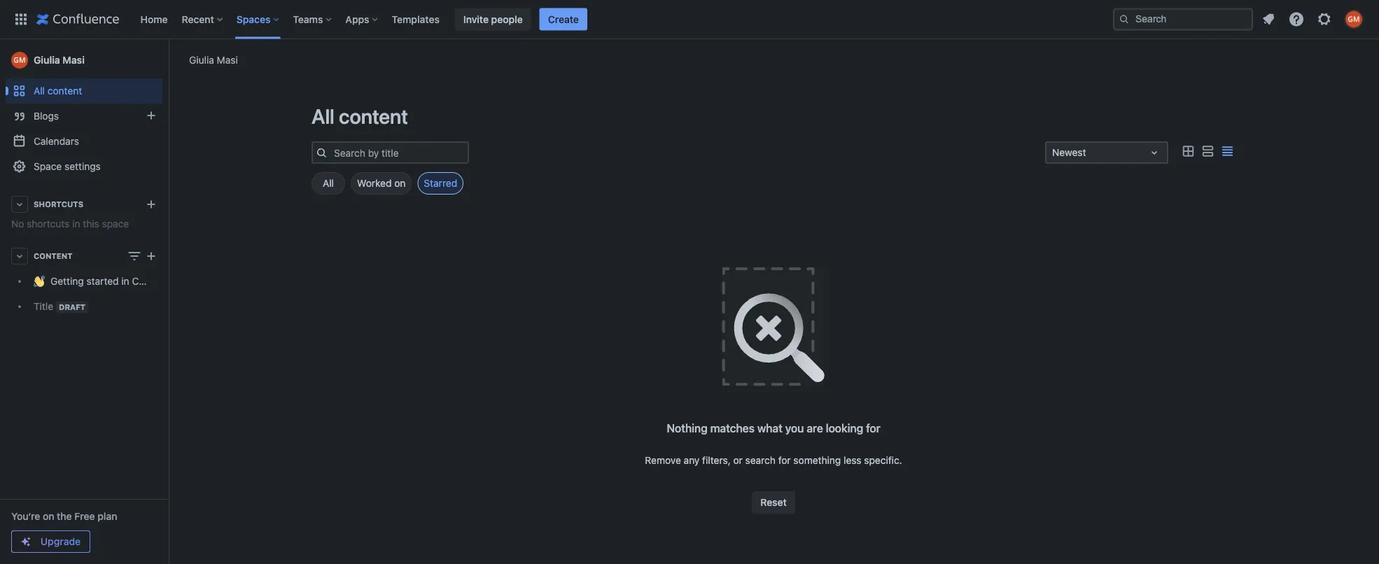 Task type: locate. For each thing, give the bounding box(es) containing it.
1 vertical spatial on
[[43, 511, 54, 522]]

reset
[[761, 497, 787, 508]]

content
[[48, 85, 82, 97], [339, 104, 408, 128]]

content up blogs
[[48, 85, 82, 97]]

global element
[[8, 0, 1111, 39]]

1 vertical spatial in
[[121, 276, 129, 287]]

1 horizontal spatial in
[[121, 276, 129, 287]]

giulia masi link
[[6, 46, 162, 74], [189, 53, 238, 67]]

1 vertical spatial all content
[[312, 104, 408, 128]]

you're
[[11, 511, 40, 522]]

in for shortcuts
[[72, 218, 80, 230]]

0 horizontal spatial masi
[[63, 54, 85, 66]]

in for started
[[121, 276, 129, 287]]

what
[[758, 422, 783, 435]]

newest
[[1052, 147, 1086, 158]]

0 horizontal spatial on
[[43, 511, 54, 522]]

or
[[734, 455, 743, 466]]

no
[[11, 218, 24, 230]]

on right worked
[[394, 178, 406, 189]]

confluence image
[[36, 11, 119, 28], [36, 11, 119, 28]]

giulia
[[189, 54, 214, 65], [34, 54, 60, 66]]

for
[[866, 422, 881, 435], [778, 455, 791, 466]]

worked on button
[[351, 172, 412, 195]]

on
[[394, 178, 406, 189], [43, 511, 54, 522]]

collapse sidebar image
[[153, 46, 183, 74]]

0 vertical spatial all content
[[34, 85, 82, 97]]

in
[[72, 218, 80, 230], [121, 276, 129, 287]]

1 horizontal spatial content
[[339, 104, 408, 128]]

1 horizontal spatial giulia masi
[[189, 54, 238, 65]]

0 horizontal spatial content
[[48, 85, 82, 97]]

for right search
[[778, 455, 791, 466]]

all content
[[34, 85, 82, 97], [312, 104, 408, 128]]

banner
[[0, 0, 1380, 39]]

None text field
[[1052, 146, 1055, 160]]

1 masi from the left
[[217, 54, 238, 65]]

all
[[34, 85, 45, 97], [312, 104, 335, 128], [323, 178, 334, 189]]

invite people
[[463, 13, 523, 25]]

2 giulia from the left
[[34, 54, 60, 66]]

all up blogs
[[34, 85, 45, 97]]

you're on the free plan
[[11, 511, 117, 522]]

1 horizontal spatial on
[[394, 178, 406, 189]]

premium image
[[20, 536, 32, 548]]

space
[[34, 161, 62, 172]]

content inside "link"
[[48, 85, 82, 97]]

list image
[[1200, 143, 1216, 160]]

giulia up all content "link"
[[34, 54, 60, 66]]

search image
[[1119, 14, 1130, 25]]

shortcuts
[[27, 218, 70, 230]]

tree
[[6, 269, 184, 319]]

upgrade
[[41, 536, 81, 548]]

on inside button
[[394, 178, 406, 189]]

1 horizontal spatial giulia
[[189, 54, 214, 65]]

0 horizontal spatial in
[[72, 218, 80, 230]]

giulia masi up all content "link"
[[34, 54, 85, 66]]

Search by title field
[[330, 143, 468, 162]]

giulia masi down "recent" dropdown button
[[189, 54, 238, 65]]

1 horizontal spatial giulia masi link
[[189, 53, 238, 67]]

invite
[[463, 13, 489, 25]]

giulia masi link up all content "link"
[[6, 46, 162, 74]]

all left worked
[[323, 178, 334, 189]]

any
[[684, 455, 700, 466]]

masi up all content "link"
[[63, 54, 85, 66]]

giulia right collapse sidebar icon
[[189, 54, 214, 65]]

all up all button
[[312, 104, 335, 128]]

1 giulia from the left
[[189, 54, 214, 65]]

1 horizontal spatial for
[[866, 422, 881, 435]]

for right looking
[[866, 422, 881, 435]]

all inside button
[[323, 178, 334, 189]]

create link
[[540, 8, 587, 30]]

content
[[34, 252, 72, 261]]

1 vertical spatial content
[[339, 104, 408, 128]]

0 vertical spatial content
[[48, 85, 82, 97]]

worked on
[[357, 178, 406, 189]]

in left this at the top left of the page
[[72, 218, 80, 230]]

blogs link
[[6, 104, 162, 129]]

masi down "recent" dropdown button
[[217, 54, 238, 65]]

specific.
[[864, 455, 902, 466]]

space settings link
[[6, 154, 162, 179]]

are
[[807, 422, 823, 435]]

notification icon image
[[1260, 11, 1277, 28]]

0 horizontal spatial all content
[[34, 85, 82, 97]]

matches
[[711, 422, 755, 435]]

0 horizontal spatial giulia
[[34, 54, 60, 66]]

2 vertical spatial all
[[323, 178, 334, 189]]

2 masi from the left
[[63, 54, 85, 66]]

banner containing home
[[0, 0, 1380, 39]]

add shortcut image
[[143, 196, 160, 213]]

0 horizontal spatial giulia masi
[[34, 54, 85, 66]]

giulia masi link down "recent" dropdown button
[[189, 53, 238, 67]]

0 vertical spatial in
[[72, 218, 80, 230]]

invite people button
[[455, 8, 531, 30]]

giulia inside space element
[[34, 54, 60, 66]]

2 giulia masi from the left
[[34, 54, 85, 66]]

on inside space element
[[43, 511, 54, 522]]

on left the
[[43, 511, 54, 522]]

less
[[844, 455, 862, 466]]

all button
[[312, 172, 345, 195]]

blogs
[[34, 110, 59, 122]]

tree containing getting started in confluence
[[6, 269, 184, 319]]

apps button
[[341, 8, 383, 30]]

giulia masi
[[189, 54, 238, 65], [34, 54, 85, 66]]

shortcuts button
[[6, 192, 162, 217]]

0 vertical spatial on
[[394, 178, 406, 189]]

templates link
[[388, 8, 444, 30]]

in inside getting started in confluence link
[[121, 276, 129, 287]]

0 vertical spatial for
[[866, 422, 881, 435]]

getting started in confluence
[[50, 276, 184, 287]]

1 horizontal spatial masi
[[217, 54, 238, 65]]

all content up blogs
[[34, 85, 82, 97]]

in right started
[[121, 276, 129, 287]]

content up search by title field
[[339, 104, 408, 128]]

getting
[[50, 276, 84, 287]]

1 vertical spatial for
[[778, 455, 791, 466]]

looking
[[826, 422, 864, 435]]

0 horizontal spatial giulia masi link
[[6, 46, 162, 74]]

on for worked
[[394, 178, 406, 189]]

1 vertical spatial all
[[312, 104, 335, 128]]

create a page image
[[143, 248, 160, 265]]

0 vertical spatial all
[[34, 85, 45, 97]]

all content up search by title field
[[312, 104, 408, 128]]

free
[[74, 511, 95, 522]]

1 horizontal spatial all content
[[312, 104, 408, 128]]

upgrade button
[[12, 531, 90, 553]]

masi
[[217, 54, 238, 65], [63, 54, 85, 66]]



Task type: describe. For each thing, give the bounding box(es) containing it.
all inside "link"
[[34, 85, 45, 97]]

calendars link
[[6, 129, 162, 154]]

starred
[[424, 178, 457, 189]]

space element
[[0, 39, 184, 564]]

draft
[[59, 303, 86, 312]]

calendars
[[34, 135, 79, 147]]

giulia masi link inside space element
[[6, 46, 162, 74]]

templates
[[392, 13, 440, 25]]

Search field
[[1113, 8, 1253, 30]]

compact list image
[[1219, 143, 1236, 160]]

the
[[57, 511, 72, 522]]

getting started in confluence link
[[6, 269, 184, 294]]

home
[[140, 13, 168, 25]]

title
[[34, 301, 53, 312]]

spaces
[[237, 13, 271, 25]]

help icon image
[[1288, 11, 1305, 28]]

home link
[[136, 8, 172, 30]]

search
[[745, 455, 776, 466]]

worked
[[357, 178, 392, 189]]

remove
[[645, 455, 681, 466]]

all content link
[[6, 78, 162, 104]]

all content inside "link"
[[34, 85, 82, 97]]

people
[[491, 13, 523, 25]]

shortcuts
[[34, 200, 83, 209]]

you
[[786, 422, 804, 435]]

filters,
[[702, 455, 731, 466]]

create
[[548, 13, 579, 25]]

appswitcher icon image
[[13, 11, 29, 28]]

0 horizontal spatial for
[[778, 455, 791, 466]]

giulia masi inside space element
[[34, 54, 85, 66]]

space settings
[[34, 161, 101, 172]]

change view image
[[126, 248, 143, 265]]

on for you're
[[43, 511, 54, 522]]

this
[[83, 218, 99, 230]]

apps
[[346, 13, 369, 25]]

1 giulia masi from the left
[[189, 54, 238, 65]]

masi inside space element
[[63, 54, 85, 66]]

create a blog image
[[143, 107, 160, 124]]

something
[[794, 455, 841, 466]]

recent
[[182, 13, 214, 25]]

nothing matches what you are looking for
[[667, 422, 881, 435]]

settings icon image
[[1316, 11, 1333, 28]]

remove any filters, or search for something less specific.
[[645, 455, 902, 466]]

reset button
[[752, 492, 795, 514]]

starred button
[[418, 172, 464, 195]]

plan
[[98, 511, 117, 522]]

cards image
[[1180, 143, 1197, 160]]

teams button
[[289, 8, 337, 30]]

tree inside space element
[[6, 269, 184, 319]]

title draft
[[34, 301, 86, 312]]

started
[[86, 276, 119, 287]]

spaces button
[[232, 8, 285, 30]]

nothing
[[667, 422, 708, 435]]

confluence
[[132, 276, 184, 287]]

settings
[[64, 161, 101, 172]]

recent button
[[178, 8, 228, 30]]

space
[[102, 218, 129, 230]]

content button
[[6, 244, 162, 269]]

teams
[[293, 13, 323, 25]]

no shortcuts in this space
[[11, 218, 129, 230]]

open image
[[1146, 144, 1163, 161]]



Task type: vqa. For each thing, say whether or not it's contained in the screenshot.
All content LINK
yes



